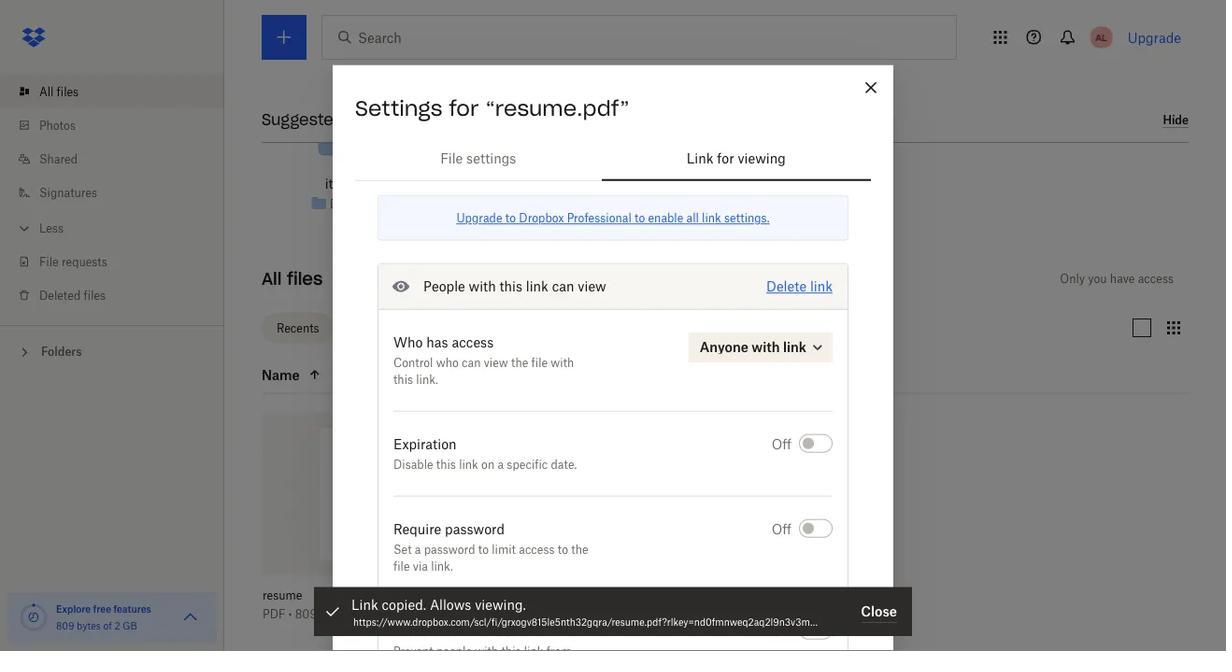 Task type: describe. For each thing, give the bounding box(es) containing it.
your
[[391, 110, 425, 129]]

settings.
[[724, 211, 770, 225]]

this for expiration
[[436, 458, 456, 472]]

809 for resume
[[295, 608, 317, 622]]

to left enable
[[635, 211, 645, 225]]

for for settings
[[449, 95, 479, 121]]

who
[[393, 334, 423, 350]]

deleted files link
[[15, 279, 224, 312]]

off for disable
[[772, 437, 792, 453]]

1 vertical spatial all
[[262, 269, 282, 290]]

disable inside "expiration disable this link on a specific date."
[[393, 458, 433, 472]]

folders button
[[0, 337, 224, 365]]

resume
[[263, 589, 302, 603]]

/resume.pdf image
[[476, 103, 530, 172]]

to down resume.pdf
[[505, 211, 516, 225]]

copied.
[[382, 597, 426, 613]]

people with this link can view
[[423, 279, 606, 295]]

resume pdf • 809 bytes
[[263, 589, 349, 622]]

photos
[[39, 118, 76, 132]]

the inside the require password set a password to limit access to the file via link.
[[571, 543, 588, 557]]

link inside "dropdown button"
[[783, 339, 807, 355]]

a inside the require password set a password to limit access to the file via link.
[[415, 543, 421, 557]]

dropbox link for resume.pdf
[[491, 197, 536, 215]]

bytes for explore
[[77, 620, 101, 632]]

control
[[393, 356, 433, 370]]

2 disable from the top
[[393, 623, 440, 639]]

date.
[[551, 458, 577, 472]]

list containing all files
[[0, 64, 224, 325]]

link up who has access control who can view the file with this link.
[[526, 279, 549, 295]]

recents button
[[262, 314, 334, 344]]

name button
[[262, 364, 419, 387]]

deleted
[[39, 288, 81, 302]]

pdf
[[263, 608, 285, 622]]

anyone with link button
[[689, 332, 833, 362]]

this for people
[[500, 279, 522, 295]]

require
[[393, 521, 441, 537]]

people
[[423, 279, 465, 295]]

a inside "expiration disable this link on a specific date."
[[498, 458, 504, 472]]

downloads
[[443, 623, 511, 639]]

tab list inside settings for "resume.pdf" dialog
[[355, 136, 871, 181]]

•
[[288, 608, 292, 622]]

viewing
[[738, 151, 786, 167]]

1 horizontal spatial all files
[[262, 269, 323, 290]]

file requests link
[[15, 245, 224, 279]]

all files inside list item
[[39, 85, 79, 99]]

settings for "resume.pdf" dialog
[[333, 65, 894, 651]]

2 horizontal spatial access
[[1138, 272, 1174, 287]]

files for all files link
[[57, 85, 79, 99]]

file requests
[[39, 255, 107, 269]]

specific
[[507, 458, 548, 472]]

2
[[114, 620, 120, 632]]

link right delete
[[810, 279, 833, 295]]

suggested from your activity
[[262, 110, 488, 129]]

photos link
[[15, 108, 224, 142]]

anyone
[[700, 339, 749, 355]]

gb
[[123, 620, 137, 632]]

only you have access
[[1060, 272, 1174, 287]]

starred button
[[342, 314, 412, 344]]

suggested
[[262, 110, 344, 129]]

quota usage element
[[19, 603, 49, 633]]

upgrade for upgrade
[[1128, 29, 1181, 45]]

3 off from the top
[[772, 624, 792, 639]]

close
[[861, 604, 897, 619]]

with inside who has access control who can view the file with this link.
[[551, 356, 574, 370]]

shared link
[[15, 142, 224, 176]]

delete link link
[[766, 279, 833, 295]]

recents
[[277, 322, 319, 336]]

link for link for viewing
[[687, 151, 714, 167]]

items
[[325, 176, 360, 192]]

file for file requests
[[39, 255, 59, 269]]

link. inside the require password set a password to limit access to the file via link.
[[431, 560, 453, 574]]

0 vertical spatial view
[[578, 279, 606, 295]]

link. inside who has access control who can view the file with this link.
[[416, 373, 438, 387]]

explore
[[56, 603, 91, 615]]

viewing.
[[475, 597, 526, 613]]

who
[[436, 356, 459, 370]]

items link
[[325, 174, 360, 194]]

file settings
[[440, 151, 516, 167]]

Shared link URL text field
[[351, 615, 822, 629]]

from
[[349, 110, 386, 129]]

folders
[[41, 345, 82, 359]]

resume.pdf link
[[468, 176, 538, 196]]

settings for "resume.pdf"
[[355, 95, 630, 121]]

on
[[481, 458, 495, 472]]

via
[[413, 560, 428, 574]]

features
[[113, 603, 151, 615]]

close button
[[861, 601, 897, 623]]

1 horizontal spatial can
[[552, 279, 574, 295]]

0 vertical spatial password
[[445, 521, 505, 537]]

to right limit at the left bottom of the page
[[558, 543, 568, 557]]

all files link
[[15, 75, 224, 108]]



Task type: vqa. For each thing, say whether or not it's contained in the screenshot.
access
yes



Task type: locate. For each thing, give the bounding box(es) containing it.
set
[[393, 543, 412, 557]]

2 vertical spatial this
[[436, 458, 456, 472]]

0 horizontal spatial a
[[415, 543, 421, 557]]

who has access control who can view the file with this link.
[[393, 334, 574, 387]]

this down expiration
[[436, 458, 456, 472]]

1 horizontal spatial dropbox link
[[491, 197, 536, 215]]

files for deleted files link
[[84, 288, 106, 302]]

with for this
[[469, 279, 496, 295]]

1 vertical spatial link
[[351, 597, 378, 613]]

view
[[578, 279, 606, 295], [484, 356, 508, 370]]

access right "have"
[[1138, 272, 1174, 287]]

0 vertical spatial all files
[[39, 85, 79, 99]]

password up limit at the left bottom of the page
[[445, 521, 505, 537]]

1 vertical spatial can
[[462, 356, 481, 370]]

the right who
[[511, 356, 528, 370]]

dropbox link
[[330, 195, 375, 214], [491, 197, 536, 215]]

0 vertical spatial link.
[[416, 373, 438, 387]]

files up photos
[[57, 85, 79, 99]]

upgrade link
[[1128, 29, 1181, 45]]

1 vertical spatial upgrade
[[457, 211, 502, 225]]

list
[[0, 64, 224, 325]]

access up who
[[452, 334, 494, 350]]

809 right •
[[295, 608, 317, 622]]

dropbox link down items link
[[330, 195, 375, 214]]

809 inside resume pdf • 809 bytes
[[295, 608, 317, 622]]

this inside "expiration disable this link on a specific date."
[[436, 458, 456, 472]]

can inside who has access control who can view the file with this link.
[[462, 356, 481, 370]]

link inside alert
[[351, 597, 378, 613]]

password
[[445, 521, 505, 537], [424, 543, 475, 557]]

2 off from the top
[[772, 522, 792, 538]]

less image
[[15, 219, 34, 238]]

1 horizontal spatial file
[[531, 356, 548, 370]]

2 vertical spatial with
[[551, 356, 574, 370]]

0 vertical spatial for
[[449, 95, 479, 121]]

alert containing link copied. allows viewing.
[[314, 587, 912, 636]]

a right set
[[415, 543, 421, 557]]

settings
[[466, 151, 516, 167]]

has
[[426, 334, 448, 350]]

all files
[[39, 85, 79, 99], [262, 269, 323, 290]]

bytes inside resume pdf • 809 bytes
[[320, 608, 349, 622]]

0 vertical spatial file
[[531, 356, 548, 370]]

with down people with this link can view
[[551, 356, 574, 370]]

this
[[500, 279, 522, 295], [393, 373, 413, 387], [436, 458, 456, 472]]

disable down "copied."
[[393, 623, 440, 639]]

1 vertical spatial disable
[[393, 623, 440, 639]]

1 horizontal spatial with
[[551, 356, 574, 370]]

1 vertical spatial all files
[[262, 269, 323, 290]]

1 horizontal spatial all
[[262, 269, 282, 290]]

the up shared link url "text box"
[[571, 543, 588, 557]]

1 vertical spatial with
[[752, 339, 780, 355]]

link. down control
[[416, 373, 438, 387]]

expiration
[[393, 436, 457, 452]]

free
[[93, 603, 111, 615]]

0 vertical spatial off
[[772, 437, 792, 453]]

file down set
[[393, 560, 410, 574]]

0 horizontal spatial file
[[39, 255, 59, 269]]

1 horizontal spatial link
[[687, 151, 714, 167]]

dropbox link for items
[[330, 195, 375, 214]]

link.
[[416, 373, 438, 387], [431, 560, 453, 574]]

files up recents button
[[287, 269, 323, 290]]

0 horizontal spatial access
[[452, 334, 494, 350]]

1 horizontal spatial a
[[498, 458, 504, 472]]

bytes inside explore free features 809 bytes of 2 gb
[[77, 620, 101, 632]]

off
[[772, 437, 792, 453], [772, 522, 792, 538], [772, 624, 792, 639]]

1 horizontal spatial upgrade
[[1128, 29, 1181, 45]]

all
[[687, 211, 699, 225]]

0 vertical spatial with
[[469, 279, 496, 295]]

to
[[505, 211, 516, 225], [635, 211, 645, 225], [478, 543, 489, 557], [558, 543, 568, 557]]

link for viewing tab panel
[[355, 195, 871, 651]]

link up all
[[687, 151, 714, 167]]

disable down expiration
[[393, 458, 433, 472]]

a
[[498, 458, 504, 472], [415, 543, 421, 557]]

file
[[531, 356, 548, 370], [393, 560, 410, 574]]

password up 'via' at the bottom left
[[424, 543, 475, 557]]

0 vertical spatial upgrade
[[1128, 29, 1181, 45]]

name
[[262, 367, 300, 383]]

1 horizontal spatial files
[[84, 288, 106, 302]]

all up recents button
[[262, 269, 282, 290]]

anyone with link
[[700, 339, 807, 355]]

file, resume.pdf row
[[263, 413, 479, 636]]

starred
[[357, 322, 397, 336]]

disable
[[393, 458, 433, 472], [393, 623, 440, 639]]

bytes
[[320, 608, 349, 622], [77, 620, 101, 632]]

1 vertical spatial view
[[484, 356, 508, 370]]

dropbox image
[[15, 19, 52, 56]]

1 horizontal spatial for
[[717, 151, 734, 167]]

0 vertical spatial can
[[552, 279, 574, 295]]

disable downloads
[[393, 623, 511, 639]]

1 vertical spatial access
[[452, 334, 494, 350]]

0 horizontal spatial bytes
[[77, 620, 101, 632]]

for for link
[[717, 151, 734, 167]]

file for file settings
[[440, 151, 463, 167]]

0 vertical spatial file
[[440, 151, 463, 167]]

0 horizontal spatial link
[[351, 597, 378, 613]]

dropbox for items
[[330, 197, 375, 211]]

1 horizontal spatial this
[[436, 458, 456, 472]]

with right the people on the left of page
[[469, 279, 496, 295]]

0 vertical spatial link
[[687, 151, 714, 167]]

1 horizontal spatial the
[[571, 543, 588, 557]]

file settings tab
[[355, 136, 602, 181]]

2 horizontal spatial files
[[287, 269, 323, 290]]

of
[[103, 620, 112, 632]]

for
[[449, 95, 479, 121], [717, 151, 734, 167]]

file
[[440, 151, 463, 167], [39, 255, 59, 269]]

with for link
[[752, 339, 780, 355]]

"resume.pdf"
[[486, 95, 630, 121]]

0 vertical spatial disable
[[393, 458, 433, 472]]

activity
[[430, 110, 488, 129]]

resume.pdf
[[468, 178, 538, 194]]

a right on
[[498, 458, 504, 472]]

name column header
[[262, 364, 449, 387]]

link copied. allows viewing.
[[351, 597, 526, 613]]

link
[[702, 211, 721, 225], [526, 279, 549, 295], [810, 279, 833, 295], [783, 339, 807, 355], [459, 458, 478, 472]]

limit
[[492, 543, 516, 557]]

all files up photos
[[39, 85, 79, 99]]

enable
[[648, 211, 683, 225]]

you
[[1088, 272, 1107, 287]]

dropbox inside link for viewing tab panel
[[519, 211, 564, 225]]

link left on
[[459, 458, 478, 472]]

file down less
[[39, 255, 59, 269]]

0 horizontal spatial files
[[57, 85, 79, 99]]

access right limit at the left bottom of the page
[[519, 543, 555, 557]]

link inside tab
[[687, 151, 714, 167]]

1 vertical spatial a
[[415, 543, 421, 557]]

file left 'settings'
[[440, 151, 463, 167]]

2 horizontal spatial with
[[752, 339, 780, 355]]

809 for explore
[[56, 620, 74, 632]]

view right who
[[484, 356, 508, 370]]

view inside who has access control who can view the file with this link.
[[484, 356, 508, 370]]

0 horizontal spatial this
[[393, 373, 413, 387]]

access
[[1138, 272, 1174, 287], [452, 334, 494, 350], [519, 543, 555, 557]]

the inside who has access control who can view the file with this link.
[[511, 356, 528, 370]]

this right the people on the left of page
[[500, 279, 522, 295]]

all
[[39, 85, 54, 99], [262, 269, 282, 290]]

to left limit at the left bottom of the page
[[478, 543, 489, 557]]

deleted files
[[39, 288, 106, 302]]

0 vertical spatial all
[[39, 85, 54, 99]]

require password set a password to limit access to the file via link.
[[393, 521, 588, 574]]

upgrade for upgrade to dropbox professional to enable all link settings.
[[457, 211, 502, 225]]

1 horizontal spatial 809
[[295, 608, 317, 622]]

tab list
[[355, 136, 871, 181]]

0 horizontal spatial for
[[449, 95, 479, 121]]

delete link
[[766, 279, 833, 295]]

2 horizontal spatial this
[[500, 279, 522, 295]]

all up photos
[[39, 85, 54, 99]]

the
[[511, 356, 528, 370], [571, 543, 588, 557]]

file inside who has access control who can view the file with this link.
[[531, 356, 548, 370]]

have
[[1110, 272, 1135, 287]]

1 vertical spatial password
[[424, 543, 475, 557]]

809 inside explore free features 809 bytes of 2 gb
[[56, 620, 74, 632]]

link left "copied."
[[351, 597, 378, 613]]

0 horizontal spatial upgrade
[[457, 211, 502, 225]]

all files up recents button
[[262, 269, 323, 290]]

all files list item
[[0, 75, 224, 108]]

off for password
[[772, 522, 792, 538]]

0 horizontal spatial dropbox link
[[330, 195, 375, 214]]

0 vertical spatial the
[[511, 356, 528, 370]]

this down control
[[393, 373, 413, 387]]

for left viewing
[[717, 151, 734, 167]]

upgrade to dropbox professional to enable all link settings.
[[457, 211, 770, 225]]

access inside who has access control who can view the file with this link.
[[452, 334, 494, 350]]

0 horizontal spatial can
[[462, 356, 481, 370]]

1 horizontal spatial file
[[440, 151, 463, 167]]

file inside tab
[[440, 151, 463, 167]]

dropbox link down resume.pdf
[[491, 197, 536, 215]]

upgrade inside link for viewing tab panel
[[457, 211, 502, 225]]

this inside who has access control who can view the file with this link.
[[393, 373, 413, 387]]

alert
[[314, 587, 912, 636]]

only
[[1060, 272, 1085, 287]]

dropbox
[[330, 197, 375, 211], [491, 199, 536, 213], [519, 211, 564, 225]]

all inside list item
[[39, 85, 54, 99]]

link inside "expiration disable this link on a specific date."
[[459, 458, 478, 472]]

link right all
[[702, 211, 721, 225]]

link for viewing
[[687, 151, 786, 167]]

view down professional
[[578, 279, 606, 295]]

0 horizontal spatial all files
[[39, 85, 79, 99]]

expiration disable this link on a specific date.
[[393, 436, 577, 472]]

bytes left of
[[77, 620, 101, 632]]

settings
[[355, 95, 442, 121]]

1 vertical spatial off
[[772, 522, 792, 538]]

can down professional
[[552, 279, 574, 295]]

1 vertical spatial link.
[[431, 560, 453, 574]]

with
[[469, 279, 496, 295], [752, 339, 780, 355], [551, 356, 574, 370]]

bytes for resume
[[320, 608, 349, 622]]

1 horizontal spatial bytes
[[320, 608, 349, 622]]

1 horizontal spatial view
[[578, 279, 606, 295]]

files inside deleted files link
[[84, 288, 106, 302]]

allows
[[430, 597, 471, 613]]

0 vertical spatial a
[[498, 458, 504, 472]]

1 off from the top
[[772, 437, 792, 453]]

signatures link
[[15, 176, 224, 209]]

file inside list
[[39, 255, 59, 269]]

0 vertical spatial access
[[1138, 272, 1174, 287]]

0 horizontal spatial view
[[484, 356, 508, 370]]

signatures
[[39, 186, 97, 200]]

upgrade to dropbox professional to enable all link settings. link
[[457, 211, 770, 225]]

1 vertical spatial the
[[571, 543, 588, 557]]

file inside the require password set a password to limit access to the file via link.
[[393, 560, 410, 574]]

less
[[39, 221, 64, 235]]

2 vertical spatial access
[[519, 543, 555, 557]]

professional
[[567, 211, 632, 225]]

1 vertical spatial file
[[393, 560, 410, 574]]

delete
[[766, 279, 807, 295]]

access inside the require password set a password to limit access to the file via link.
[[519, 543, 555, 557]]

0 horizontal spatial all
[[39, 85, 54, 99]]

shared
[[39, 152, 78, 166]]

explore free features 809 bytes of 2 gb
[[56, 603, 151, 632]]

0 horizontal spatial file
[[393, 560, 410, 574]]

resume button
[[263, 589, 438, 604]]

for inside tab
[[717, 151, 734, 167]]

link for link copied. allows viewing.
[[351, 597, 378, 613]]

with inside "dropdown button"
[[752, 339, 780, 355]]

1 horizontal spatial access
[[519, 543, 555, 557]]

file down people with this link can view
[[531, 356, 548, 370]]

requests
[[62, 255, 107, 269]]

link. right 'via' at the bottom left
[[431, 560, 453, 574]]

2 vertical spatial off
[[772, 624, 792, 639]]

files inside all files link
[[57, 85, 79, 99]]

1 disable from the top
[[393, 458, 433, 472]]

bytes down the resume button
[[320, 608, 349, 622]]

1 vertical spatial this
[[393, 373, 413, 387]]

link down "delete link" link
[[783, 339, 807, 355]]

for up file settings tab at the top left
[[449, 95, 479, 121]]

can right who
[[462, 356, 481, 370]]

0 horizontal spatial with
[[469, 279, 496, 295]]

0 horizontal spatial the
[[511, 356, 528, 370]]

809 down explore
[[56, 620, 74, 632]]

0 vertical spatial this
[[500, 279, 522, 295]]

tab list containing file settings
[[355, 136, 871, 181]]

0 horizontal spatial 809
[[56, 620, 74, 632]]

1 vertical spatial file
[[39, 255, 59, 269]]

dropbox for resume.pdf
[[491, 199, 536, 213]]

with right "anyone"
[[752, 339, 780, 355]]

files right the deleted
[[84, 288, 106, 302]]

1 vertical spatial for
[[717, 151, 734, 167]]

link for viewing tab
[[602, 136, 871, 181]]



